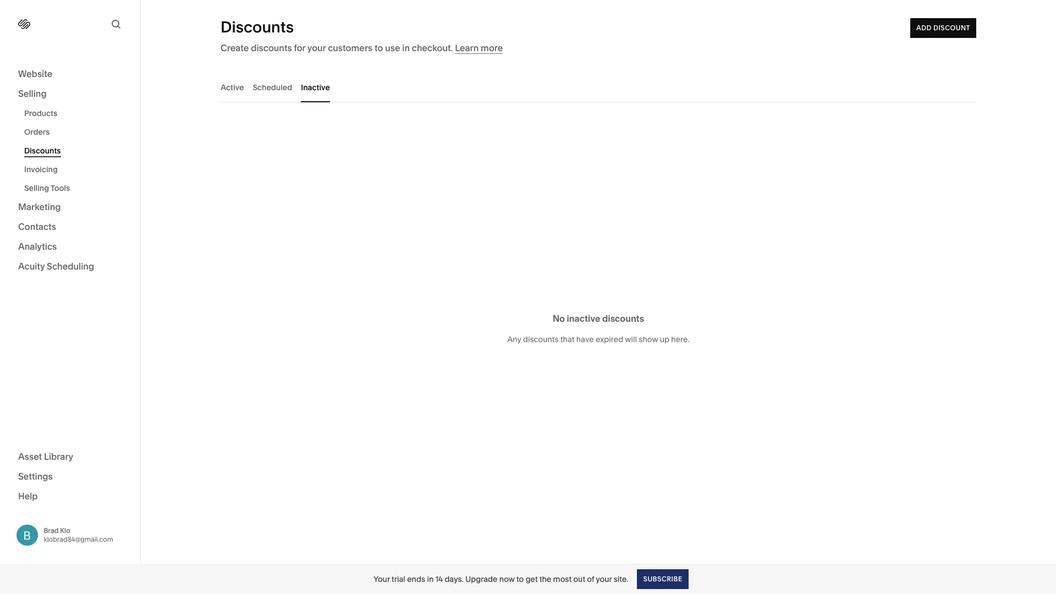 Task type: locate. For each thing, give the bounding box(es) containing it.
discounts link
[[24, 141, 128, 160]]

discounts up "create"
[[221, 18, 294, 36]]

2 vertical spatial discounts
[[523, 334, 559, 344]]

scheduling
[[47, 261, 94, 272]]

your right of
[[596, 574, 612, 584]]

checkout.
[[412, 42, 453, 53]]

more
[[481, 42, 503, 53]]

subscribe
[[644, 575, 683, 583]]

get
[[526, 574, 538, 584]]

0 vertical spatial in
[[402, 42, 410, 53]]

1 horizontal spatial your
[[596, 574, 612, 584]]

tab list
[[221, 72, 977, 102]]

any discounts that have expired will show up here.
[[508, 334, 690, 344]]

of
[[587, 574, 594, 584]]

have
[[577, 334, 594, 344]]

1 vertical spatial discounts
[[603, 313, 644, 324]]

for
[[294, 42, 306, 53]]

inactive button
[[301, 72, 330, 102]]

selling down the website
[[18, 88, 47, 99]]

discounts left for
[[251, 42, 292, 53]]

active button
[[221, 72, 244, 102]]

that
[[561, 334, 575, 344]]

contacts link
[[18, 221, 122, 234]]

to left the use
[[375, 42, 383, 53]]

now
[[500, 574, 515, 584]]

in
[[402, 42, 410, 53], [427, 574, 434, 584]]

settings
[[18, 471, 53, 482]]

1 horizontal spatial discounts
[[523, 334, 559, 344]]

0 horizontal spatial discounts
[[24, 146, 61, 156]]

discounts for your
[[251, 42, 292, 53]]

will
[[625, 334, 637, 344]]

your
[[307, 42, 326, 53], [596, 574, 612, 584]]

to left get
[[517, 574, 524, 584]]

discounts
[[251, 42, 292, 53], [603, 313, 644, 324], [523, 334, 559, 344]]

website link
[[18, 68, 122, 81]]

2 horizontal spatial discounts
[[603, 313, 644, 324]]

selling tools
[[24, 183, 70, 193]]

0 horizontal spatial your
[[307, 42, 326, 53]]

selling for selling tools
[[24, 183, 49, 193]]

0 horizontal spatial discounts
[[251, 42, 292, 53]]

1 horizontal spatial discounts
[[221, 18, 294, 36]]

in left the 14
[[427, 574, 434, 584]]

selling
[[18, 88, 47, 99], [24, 183, 49, 193]]

any
[[508, 334, 521, 344]]

settings link
[[18, 470, 122, 483]]

0 vertical spatial your
[[307, 42, 326, 53]]

orders link
[[24, 123, 128, 141]]

klobrad84@gmail.com
[[44, 535, 113, 544]]

acuity scheduling
[[18, 261, 94, 272]]

orders
[[24, 127, 50, 137]]

no
[[553, 313, 565, 324]]

scheduled
[[253, 82, 292, 92]]

analytics
[[18, 241, 57, 252]]

selling up marketing
[[24, 183, 49, 193]]

1 vertical spatial your
[[596, 574, 612, 584]]

0 vertical spatial discounts
[[251, 42, 292, 53]]

analytics link
[[18, 240, 122, 254]]

ends
[[407, 574, 425, 584]]

in right the use
[[402, 42, 410, 53]]

create
[[221, 42, 249, 53]]

1 vertical spatial discounts
[[24, 146, 61, 156]]

help link
[[18, 490, 38, 502]]

discount
[[934, 24, 971, 32]]

1 vertical spatial selling
[[24, 183, 49, 193]]

1 horizontal spatial in
[[427, 574, 434, 584]]

discounts inside 'link'
[[24, 146, 61, 156]]

site.
[[614, 574, 629, 584]]

invoicing
[[24, 165, 58, 174]]

discounts up will
[[603, 313, 644, 324]]

website
[[18, 68, 52, 79]]

upgrade
[[466, 574, 498, 584]]

your right for
[[307, 42, 326, 53]]

1 horizontal spatial to
[[517, 574, 524, 584]]

selling tools link
[[24, 179, 128, 198]]

learn more link
[[455, 42, 503, 54]]

discounts up invoicing
[[24, 146, 61, 156]]

to
[[375, 42, 383, 53], [517, 574, 524, 584]]

0 vertical spatial selling
[[18, 88, 47, 99]]

0 vertical spatial to
[[375, 42, 383, 53]]

invoicing link
[[24, 160, 128, 179]]

discounts
[[221, 18, 294, 36], [24, 146, 61, 156]]

discounts right any
[[523, 334, 559, 344]]



Task type: describe. For each thing, give the bounding box(es) containing it.
products
[[24, 108, 57, 118]]

add
[[917, 24, 932, 32]]

the
[[540, 574, 552, 584]]

inactive
[[567, 313, 601, 324]]

show
[[639, 334, 658, 344]]

create discounts for your customers to use in checkout. learn more
[[221, 42, 503, 53]]

0 horizontal spatial in
[[402, 42, 410, 53]]

up
[[660, 334, 670, 344]]

contacts
[[18, 221, 56, 232]]

no inactive discounts
[[553, 313, 644, 324]]

days.
[[445, 574, 464, 584]]

selling for selling
[[18, 88, 47, 99]]

asset library link
[[18, 450, 122, 464]]

1 vertical spatial in
[[427, 574, 434, 584]]

tools
[[51, 183, 70, 193]]

learn
[[455, 42, 479, 53]]

acuity scheduling link
[[18, 260, 122, 273]]

scheduled button
[[253, 72, 292, 102]]

marketing
[[18, 201, 61, 212]]

subscribe button
[[637, 569, 689, 589]]

inactive
[[301, 82, 330, 92]]

out
[[574, 574, 585, 584]]

asset
[[18, 451, 42, 462]]

0 horizontal spatial to
[[375, 42, 383, 53]]

acuity
[[18, 261, 45, 272]]

brad
[[44, 526, 59, 535]]

14
[[436, 574, 443, 584]]

library
[[44, 451, 73, 462]]

here.
[[672, 334, 690, 344]]

tab list containing active
[[221, 72, 977, 102]]

1 vertical spatial to
[[517, 574, 524, 584]]

products link
[[24, 104, 128, 123]]

trial
[[392, 574, 405, 584]]

klo
[[60, 526, 70, 535]]

discounts for have
[[523, 334, 559, 344]]

active
[[221, 82, 244, 92]]

selling link
[[18, 87, 122, 101]]

brad klo klobrad84@gmail.com
[[44, 526, 113, 544]]

asset library
[[18, 451, 73, 462]]

0 vertical spatial discounts
[[221, 18, 294, 36]]

add discount button
[[911, 18, 977, 38]]

help
[[18, 491, 38, 502]]

customers
[[328, 42, 373, 53]]

expired
[[596, 334, 624, 344]]

most
[[553, 574, 572, 584]]

your trial ends in 14 days. upgrade now to get the most out of your site.
[[374, 574, 629, 584]]

use
[[385, 42, 400, 53]]

marketing link
[[18, 201, 122, 214]]

add discount
[[917, 24, 971, 32]]

your
[[374, 574, 390, 584]]



Task type: vqa. For each thing, say whether or not it's contained in the screenshot.
color
no



